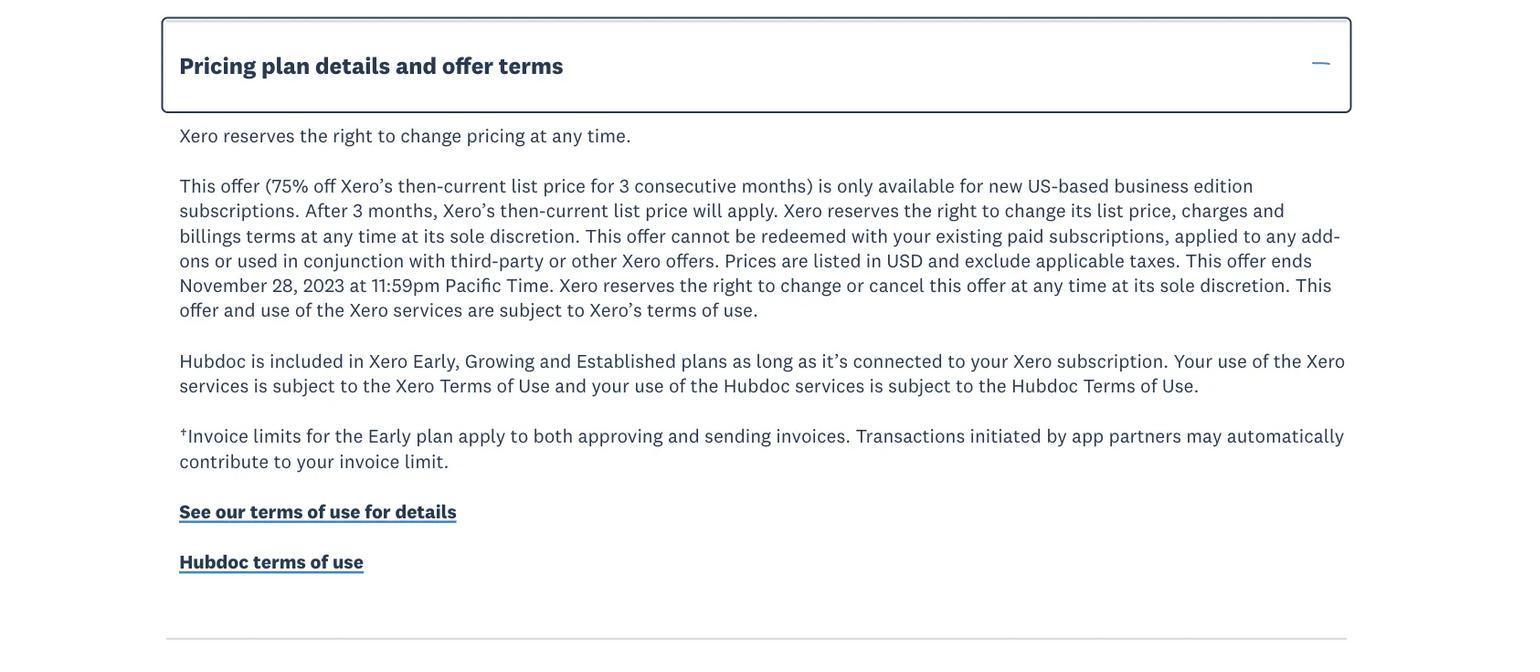 Task type: vqa. For each thing, say whether or not it's contained in the screenshot.
top the off
no



Task type: describe. For each thing, give the bounding box(es) containing it.
your inside †invoice limits for the early plan apply to both approving and sending invoices. transactions initiated by app partners may automatically contribute to your invoice limit.
[[296, 449, 334, 473]]

early,
[[413, 349, 460, 373]]

xero left early,
[[369, 349, 408, 373]]

xero up by on the right bottom of page
[[1013, 349, 1052, 373]]

be
[[735, 224, 756, 247]]

our
[[215, 500, 246, 524]]

2 vertical spatial xero's
[[590, 299, 642, 322]]

to down pricing plan details and offer terms
[[378, 123, 396, 147]]

to right connected
[[948, 349, 966, 373]]

0 horizontal spatial reserves
[[223, 123, 295, 147]]

to down new
[[982, 199, 1000, 223]]

sending
[[705, 425, 771, 448]]

2 horizontal spatial change
[[1005, 199, 1066, 223]]

hubdoc terms of use link
[[179, 551, 364, 579]]

for down invoice
[[365, 500, 391, 524]]

plans
[[681, 349, 728, 373]]

time.
[[587, 123, 631, 147]]

ends
[[1271, 249, 1312, 272]]

connected
[[853, 349, 943, 373]]

and up use
[[540, 349, 572, 373]]

use down the established
[[634, 374, 664, 398]]

xero down early,
[[396, 374, 435, 398]]

see our terms of use for details
[[179, 500, 457, 524]]

terms down offers.
[[647, 299, 697, 322]]

limit.
[[405, 449, 449, 473]]

0 horizontal spatial subject
[[272, 374, 335, 398]]

0 horizontal spatial or
[[215, 249, 232, 272]]

any down after
[[323, 224, 353, 247]]

and down edition
[[1253, 199, 1285, 223]]

2 horizontal spatial list
[[1097, 199, 1124, 223]]

the down plans
[[691, 374, 719, 398]]

to down the charges
[[1244, 224, 1262, 247]]

1 terms from the left
[[440, 374, 492, 398]]

pricing
[[467, 123, 525, 147]]

terms down see our terms of use for details link
[[253, 551, 306, 574]]

(75%
[[265, 174, 309, 198]]

2 horizontal spatial right
[[937, 199, 977, 223]]

0 vertical spatial then-
[[398, 174, 444, 198]]

time.
[[506, 274, 554, 297]]

see our terms of use for details link
[[179, 500, 457, 528]]

pacific
[[445, 274, 501, 297]]

hubdoc down our
[[179, 551, 249, 574]]

at down exclude
[[1011, 274, 1028, 297]]

2 horizontal spatial or
[[847, 274, 864, 297]]

and right use
[[555, 374, 587, 398]]

any down applicable
[[1033, 274, 1064, 297]]

transactions
[[856, 425, 965, 448]]

and inside dropdown button
[[396, 51, 437, 80]]

xero right other
[[622, 249, 661, 272]]

terms right our
[[250, 500, 303, 524]]

cannot
[[671, 224, 730, 247]]

available
[[878, 174, 955, 198]]

1 horizontal spatial or
[[549, 249, 567, 272]]

growing
[[465, 349, 535, 373]]

to up initiated
[[956, 374, 974, 398]]

of left use.
[[1141, 374, 1157, 398]]

included
[[270, 349, 344, 373]]

apply
[[458, 425, 506, 448]]

†invoice
[[179, 425, 248, 448]]

xero down other
[[559, 274, 598, 297]]

in inside the hubdoc is included in xero early, growing and established plans as long as it's connected to your xero subscription. your use of the xero services is subject to the xero terms of use and your use of the hubdoc services is subject to the hubdoc terms of use.
[[348, 349, 364, 373]]

hubdoc up by on the right bottom of page
[[1012, 374, 1079, 398]]

offer down november
[[179, 299, 219, 322]]

any up ends
[[1266, 224, 1297, 247]]

off
[[313, 174, 336, 198]]

xero reserves the right to change pricing at any time.
[[179, 123, 631, 147]]

0 vertical spatial xero's
[[341, 174, 393, 198]]

the inside †invoice limits for the early plan apply to both approving and sending invoices. transactions initiated by app partners may automatically contribute to your invoice limit.
[[335, 425, 363, 448]]

ons
[[179, 249, 210, 272]]

plan inside dropdown button
[[261, 51, 310, 80]]

months)
[[742, 174, 813, 198]]

for inside †invoice limits for the early plan apply to both approving and sending invoices. transactions initiated by app partners may automatically contribute to your invoice limit.
[[306, 425, 330, 448]]

your up initiated
[[971, 349, 1009, 373]]

1 vertical spatial sole
[[1160, 274, 1195, 297]]

11:59pm
[[372, 274, 440, 297]]

subscription.
[[1057, 349, 1169, 373]]

1 horizontal spatial current
[[546, 199, 609, 223]]

price,
[[1129, 199, 1177, 223]]

0 horizontal spatial right
[[333, 123, 373, 147]]

applicable
[[1036, 249, 1125, 272]]

the down available
[[904, 199, 932, 223]]

partners
[[1109, 425, 1182, 448]]

the down '2023'
[[317, 299, 345, 322]]

for down time.
[[591, 174, 615, 198]]

months,
[[368, 199, 438, 223]]

taxes.
[[1130, 249, 1181, 272]]

at right pricing on the top
[[530, 123, 547, 147]]

use down see our terms of use for details link
[[333, 551, 364, 574]]

of down growing
[[497, 374, 514, 398]]

to down prices
[[758, 274, 776, 297]]

2 as from the left
[[798, 349, 817, 373]]

offers.
[[666, 249, 720, 272]]

your inside this offer (75% off xero's then-current list price for 3 consecutive months) is only available for new us-based business edition subscriptions. after 3 months, xero's then-current list price will apply. xero reserves the right to change its list price, charges and billings terms at any time at its sole discretion. this offer cannot be redeemed with your existing paid subscriptions, applied to any add- ons or used in conjunction with third-party or other xero offers. prices are listed in usd and exclude applicable taxes. this offer ends november 28, 2023 at 11:59pm pacific time. xero reserves the right to change or cancel this offer at any time at its sole discretion. this offer and use of the xero services are subject to xero's terms of use.
[[893, 224, 931, 247]]

it's
[[822, 349, 848, 373]]

to left both
[[511, 425, 528, 448]]

of left use. at the top
[[702, 299, 719, 322]]

subscriptions.
[[179, 199, 300, 223]]

only
[[837, 174, 874, 198]]

offer up offers.
[[627, 224, 666, 247]]

at down applicable
[[1112, 274, 1129, 297]]

apply.
[[728, 199, 779, 223]]

0 vertical spatial change
[[401, 123, 462, 147]]

subject inside this offer (75% off xero's then-current list price for 3 consecutive months) is only available for new us-based business edition subscriptions. after 3 months, xero's then-current list price will apply. xero reserves the right to change its list price, charges and billings terms at any time at its sole discretion. this offer cannot be redeemed with your existing paid subscriptions, applied to any add- ons or used in conjunction with third-party or other xero offers. prices are listed in usd and exclude applicable taxes. this offer ends november 28, 2023 at 11:59pm pacific time. xero reserves the right to change or cancel this offer at any time at its sole discretion. this offer and use of the xero services are subject to xero's terms of use.
[[499, 299, 562, 322]]

2 horizontal spatial services
[[795, 374, 865, 398]]

xero down pricing
[[179, 123, 218, 147]]

offer down exclude
[[967, 274, 1006, 297]]

1 horizontal spatial right
[[713, 274, 753, 297]]

is left included
[[251, 349, 265, 373]]

2 horizontal spatial subject
[[888, 374, 951, 398]]

used
[[237, 249, 278, 272]]

1 vertical spatial xero's
[[443, 199, 495, 223]]

1 horizontal spatial list
[[614, 199, 641, 223]]

both
[[533, 425, 573, 448]]

is up limits at the left bottom of page
[[254, 374, 268, 398]]

at down months,
[[402, 224, 419, 247]]

of down plans
[[669, 374, 686, 398]]

use.
[[723, 299, 758, 322]]

0 vertical spatial sole
[[450, 224, 485, 247]]

at down after
[[301, 224, 318, 247]]

edition
[[1194, 174, 1254, 198]]

terms up used
[[246, 224, 296, 247]]

prices
[[725, 249, 777, 272]]

exclude
[[965, 249, 1031, 272]]

offer up subscriptions.
[[220, 174, 260, 198]]

to down limits at the left bottom of page
[[274, 449, 292, 473]]

0 vertical spatial current
[[444, 174, 506, 198]]

your down the established
[[592, 374, 630, 398]]

will
[[693, 199, 723, 223]]

may
[[1186, 425, 1222, 448]]

business
[[1114, 174, 1189, 198]]

0 horizontal spatial in
[[283, 249, 299, 272]]

this down ends
[[1296, 274, 1332, 297]]

pricing plan details and offer terms
[[179, 51, 563, 80]]

and inside †invoice limits for the early plan apply to both approving and sending invoices. transactions initiated by app partners may automatically contribute to your invoice limit.
[[668, 425, 700, 448]]

of right your
[[1252, 349, 1269, 373]]

use
[[518, 374, 550, 398]]

offer left ends
[[1227, 249, 1267, 272]]

early
[[368, 425, 411, 448]]

invoices.
[[776, 425, 851, 448]]

this up subscriptions.
[[179, 174, 216, 198]]

consecutive
[[634, 174, 737, 198]]

established
[[576, 349, 676, 373]]

pricing
[[179, 51, 256, 80]]

the up the off
[[300, 123, 328, 147]]

to down other
[[567, 299, 585, 322]]

long
[[756, 349, 793, 373]]

and up this
[[928, 249, 960, 272]]

applied
[[1175, 224, 1239, 247]]



Task type: locate. For each thing, give the bounding box(es) containing it.
0 horizontal spatial time
[[358, 224, 397, 247]]

1 horizontal spatial services
[[393, 299, 463, 322]]

subject
[[499, 299, 562, 322], [272, 374, 335, 398], [888, 374, 951, 398]]

0 horizontal spatial sole
[[450, 224, 485, 247]]

1 horizontal spatial with
[[852, 224, 888, 247]]

charges
[[1182, 199, 1248, 223]]

use inside this offer (75% off xero's then-current list price for 3 consecutive months) is only available for new us-based business edition subscriptions. after 3 months, xero's then-current list price will apply. xero reserves the right to change its list price, charges and billings terms at any time at its sole discretion. this offer cannot be redeemed with your existing paid subscriptions, applied to any add- ons or used in conjunction with third-party or other xero offers. prices are listed in usd and exclude applicable taxes. this offer ends november 28, 2023 at 11:59pm pacific time. xero reserves the right to change or cancel this offer at any time at its sole discretion. this offer and use of the xero services are subject to xero's terms of use.
[[260, 299, 290, 322]]

2 vertical spatial reserves
[[603, 274, 675, 297]]

offer up pricing on the top
[[442, 51, 494, 80]]

right up use. at the top
[[713, 274, 753, 297]]

hubdoc terms of use
[[179, 551, 364, 574]]

of up hubdoc terms of use
[[307, 500, 325, 524]]

1 horizontal spatial discretion.
[[1200, 274, 1291, 297]]

to down included
[[340, 374, 358, 398]]

your up usd
[[893, 224, 931, 247]]

3 right after
[[353, 199, 363, 223]]

hubdoc is included in xero early, growing and established plans as long as it's connected to your xero subscription. your use of the xero services is subject to the xero terms of use and your use of the hubdoc services is subject to the hubdoc terms of use.
[[179, 349, 1346, 398]]

use down 28,
[[260, 299, 290, 322]]

this up other
[[585, 224, 622, 247]]

0 horizontal spatial terms
[[440, 374, 492, 398]]

terms
[[499, 51, 563, 80], [246, 224, 296, 247], [647, 299, 697, 322], [250, 500, 303, 524], [253, 551, 306, 574]]

approving
[[578, 425, 663, 448]]

details up xero reserves the right to change pricing at any time.
[[315, 51, 390, 80]]

this down applied
[[1186, 249, 1222, 272]]

listed
[[813, 249, 861, 272]]

use.
[[1162, 374, 1199, 398]]

xero's right the off
[[341, 174, 393, 198]]

offer inside dropdown button
[[442, 51, 494, 80]]

1 horizontal spatial then-
[[500, 199, 546, 223]]

or right party
[[549, 249, 567, 272]]

current up other
[[546, 199, 609, 223]]

change left pricing on the top
[[401, 123, 462, 147]]

2 horizontal spatial in
[[866, 249, 882, 272]]

plan inside †invoice limits for the early plan apply to both approving and sending invoices. transactions initiated by app partners may automatically contribute to your invoice limit.
[[416, 425, 454, 448]]

plan
[[261, 51, 310, 80], [416, 425, 454, 448]]

1 horizontal spatial price
[[645, 199, 688, 223]]

add-
[[1302, 224, 1341, 247]]

xero's up the third-
[[443, 199, 495, 223]]

terms down early,
[[440, 374, 492, 398]]

1 horizontal spatial terms
[[1083, 374, 1136, 398]]

services down 11:59pm
[[393, 299, 463, 322]]

0 vertical spatial are
[[782, 249, 809, 272]]

third-
[[451, 249, 499, 272]]

0 vertical spatial time
[[358, 224, 397, 247]]

redeemed
[[761, 224, 847, 247]]

and
[[396, 51, 437, 80], [1253, 199, 1285, 223], [928, 249, 960, 272], [224, 299, 256, 322], [540, 349, 572, 373], [555, 374, 587, 398], [668, 425, 700, 448]]

2 horizontal spatial reserves
[[827, 199, 899, 223]]

for right limits at the left bottom of page
[[306, 425, 330, 448]]

subscriptions,
[[1049, 224, 1170, 247]]

the
[[300, 123, 328, 147], [904, 199, 932, 223], [680, 274, 708, 297], [317, 299, 345, 322], [1274, 349, 1302, 373], [363, 374, 391, 398], [691, 374, 719, 398], [979, 374, 1007, 398], [335, 425, 363, 448]]

subject down time.
[[499, 299, 562, 322]]

as left long
[[732, 349, 751, 373]]

existing
[[936, 224, 1002, 247]]

of down 28,
[[295, 299, 312, 322]]

1 horizontal spatial time
[[1068, 274, 1107, 297]]

party
[[499, 249, 544, 272]]

with up listed
[[852, 224, 888, 247]]

in right included
[[348, 349, 364, 373]]

conjunction
[[303, 249, 404, 272]]

1 horizontal spatial plan
[[416, 425, 454, 448]]

then-
[[398, 174, 444, 198], [500, 199, 546, 223]]

1 vertical spatial right
[[937, 199, 977, 223]]

right
[[333, 123, 373, 147], [937, 199, 977, 223], [713, 274, 753, 297]]

1 vertical spatial are
[[468, 299, 495, 322]]

1 horizontal spatial are
[[782, 249, 809, 272]]

1 horizontal spatial sole
[[1160, 274, 1195, 297]]

and left "sending"
[[668, 425, 700, 448]]

0 horizontal spatial details
[[315, 51, 390, 80]]

2 vertical spatial its
[[1134, 274, 1155, 297]]

plan up limit.
[[416, 425, 454, 448]]

1 as from the left
[[732, 349, 751, 373]]

after
[[305, 199, 348, 223]]

sole
[[450, 224, 485, 247], [1160, 274, 1195, 297]]

of down see our terms of use for details link
[[310, 551, 328, 574]]

price
[[543, 174, 586, 198], [645, 199, 688, 223]]

pricing plan details and offer terms button
[[166, 20, 1347, 110]]

hubdoc up †invoice
[[179, 349, 246, 373]]

the up initiated
[[979, 374, 1007, 398]]

1 horizontal spatial change
[[781, 274, 842, 297]]

0 horizontal spatial list
[[511, 174, 538, 198]]

are
[[782, 249, 809, 272], [468, 299, 495, 322]]

at down the 'conjunction'
[[350, 274, 367, 297]]

paid
[[1007, 224, 1044, 247]]

0 horizontal spatial plan
[[261, 51, 310, 80]]

sole down taxes.
[[1160, 274, 1195, 297]]

november
[[179, 274, 267, 297]]

0 horizontal spatial then-
[[398, 174, 444, 198]]

and down november
[[224, 299, 256, 322]]

3
[[619, 174, 630, 198], [353, 199, 363, 223]]

2 terms from the left
[[1083, 374, 1136, 398]]

subject down connected
[[888, 374, 951, 398]]

billings
[[179, 224, 241, 247]]

is left only
[[818, 174, 832, 198]]

see
[[179, 500, 211, 524]]

services
[[393, 299, 463, 322], [179, 374, 249, 398], [795, 374, 865, 398]]

2 vertical spatial right
[[713, 274, 753, 297]]

app
[[1072, 425, 1104, 448]]

or up november
[[215, 249, 232, 272]]

this
[[930, 274, 962, 297]]

as
[[732, 349, 751, 373], [798, 349, 817, 373]]

your
[[1174, 349, 1213, 373]]

new
[[989, 174, 1023, 198]]

use right your
[[1218, 349, 1247, 373]]

hubdoc down long
[[724, 374, 790, 398]]

xero up redeemed
[[784, 199, 823, 223]]

for left new
[[960, 174, 984, 198]]

1 horizontal spatial subject
[[499, 299, 562, 322]]

hubdoc
[[179, 349, 246, 373], [724, 374, 790, 398], [1012, 374, 1079, 398], [179, 551, 249, 574]]

terms down subscription.
[[1083, 374, 1136, 398]]

details
[[315, 51, 390, 80], [395, 500, 457, 524]]

0 vertical spatial plan
[[261, 51, 310, 80]]

1 horizontal spatial details
[[395, 500, 457, 524]]

1 vertical spatial 3
[[353, 199, 363, 223]]

your down limits at the left bottom of page
[[296, 449, 334, 473]]

or down listed
[[847, 274, 864, 297]]

invoice
[[339, 449, 400, 473]]

right up existing
[[937, 199, 977, 223]]

use
[[260, 299, 290, 322], [1218, 349, 1247, 373], [634, 374, 664, 398], [330, 500, 361, 524], [333, 551, 364, 574]]

automatically
[[1227, 425, 1345, 448]]

right up the off
[[333, 123, 373, 147]]

list up subscriptions,
[[1097, 199, 1124, 223]]

1 vertical spatial its
[[424, 224, 445, 247]]

in
[[283, 249, 299, 272], [866, 249, 882, 272], [348, 349, 364, 373]]

list
[[511, 174, 538, 198], [614, 199, 641, 223], [1097, 199, 1124, 223]]

xero
[[179, 123, 218, 147], [784, 199, 823, 223], [622, 249, 661, 272], [559, 274, 598, 297], [349, 299, 388, 322], [369, 349, 408, 373], [1013, 349, 1052, 373], [1307, 349, 1346, 373], [396, 374, 435, 398]]

terms inside dropdown button
[[499, 51, 563, 80]]

limits
[[253, 425, 301, 448]]

0 horizontal spatial xero's
[[341, 174, 393, 198]]

its down based
[[1071, 199, 1092, 223]]

1 horizontal spatial 3
[[619, 174, 630, 198]]

the up invoice
[[335, 425, 363, 448]]

1 horizontal spatial xero's
[[443, 199, 495, 223]]

1 vertical spatial price
[[645, 199, 688, 223]]

0 horizontal spatial services
[[179, 374, 249, 398]]

reserves up the (75%
[[223, 123, 295, 147]]

1 vertical spatial current
[[546, 199, 609, 223]]

0 horizontal spatial price
[[543, 174, 586, 198]]

0 horizontal spatial 3
[[353, 199, 363, 223]]

pricing plan details and offer terms element
[[151, 110, 1363, 641]]

2 horizontal spatial its
[[1134, 274, 1155, 297]]

other
[[571, 249, 617, 272]]

discretion.
[[490, 224, 581, 247], [1200, 274, 1291, 297]]

us-
[[1028, 174, 1058, 198]]

details inside 'element'
[[395, 500, 457, 524]]

2 horizontal spatial xero's
[[590, 299, 642, 322]]

contribute
[[179, 449, 269, 473]]

change down the us-
[[1005, 199, 1066, 223]]

terms
[[440, 374, 492, 398], [1083, 374, 1136, 398]]

0 horizontal spatial current
[[444, 174, 506, 198]]

services up †invoice
[[179, 374, 249, 398]]

any left time.
[[552, 123, 583, 147]]

in up 28,
[[283, 249, 299, 272]]

0 vertical spatial discretion.
[[490, 224, 581, 247]]

1 horizontal spatial in
[[348, 349, 364, 373]]

change
[[401, 123, 462, 147], [1005, 199, 1066, 223], [781, 274, 842, 297]]

0 vertical spatial 3
[[619, 174, 630, 198]]

1 horizontal spatial its
[[1071, 199, 1092, 223]]

0 horizontal spatial change
[[401, 123, 462, 147]]

details inside dropdown button
[[315, 51, 390, 80]]

usd
[[887, 249, 923, 272]]

is down connected
[[870, 374, 884, 398]]

as left it's
[[798, 349, 817, 373]]

based
[[1058, 174, 1110, 198]]

subject down included
[[272, 374, 335, 398]]

xero's
[[341, 174, 393, 198], [443, 199, 495, 223], [590, 299, 642, 322]]

0 horizontal spatial with
[[409, 249, 446, 272]]

xero down 11:59pm
[[349, 299, 388, 322]]

1 vertical spatial discretion.
[[1200, 274, 1291, 297]]

its
[[1071, 199, 1092, 223], [424, 224, 445, 247], [1134, 274, 1155, 297]]

28,
[[272, 274, 298, 297]]

the up automatically
[[1274, 349, 1302, 373]]

this offer (75% off xero's then-current list price for 3 consecutive months) is only available for new us-based business edition subscriptions. after 3 months, xero's then-current list price will apply. xero reserves the right to change its list price, charges and billings terms at any time at its sole discretion. this offer cannot be redeemed with your existing paid subscriptions, applied to any add- ons or used in conjunction with third-party or other xero offers. prices are listed in usd and exclude applicable taxes. this offer ends november 28, 2023 at 11:59pm pacific time. xero reserves the right to change or cancel this offer at any time at its sole discretion. this offer and use of the xero services are subject to xero's terms of use.
[[179, 174, 1341, 322]]

then- up party
[[500, 199, 546, 223]]

by
[[1047, 425, 1067, 448]]

are down redeemed
[[782, 249, 809, 272]]

†invoice limits for the early plan apply to both approving and sending invoices. transactions initiated by app partners may automatically contribute to your invoice limit.
[[179, 425, 1345, 473]]

reserves down other
[[603, 274, 675, 297]]

0 horizontal spatial its
[[424, 224, 445, 247]]

0 vertical spatial its
[[1071, 199, 1092, 223]]

cancel
[[869, 274, 925, 297]]

in left usd
[[866, 249, 882, 272]]

reserves down only
[[827, 199, 899, 223]]

1 vertical spatial time
[[1068, 274, 1107, 297]]

services inside this offer (75% off xero's then-current list price for 3 consecutive months) is only available for new us-based business edition subscriptions. after 3 months, xero's then-current list price will apply. xero reserves the right to change its list price, charges and billings terms at any time at its sole discretion. this offer cannot be redeemed with your existing paid subscriptions, applied to any add- ons or used in conjunction with third-party or other xero offers. prices are listed in usd and exclude applicable taxes. this offer ends november 28, 2023 at 11:59pm pacific time. xero reserves the right to change or cancel this offer at any time at its sole discretion. this offer and use of the xero services are subject to xero's terms of use.
[[393, 299, 463, 322]]

the up early
[[363, 374, 391, 398]]

0 vertical spatial with
[[852, 224, 888, 247]]

1 vertical spatial with
[[409, 249, 446, 272]]

0 horizontal spatial are
[[468, 299, 495, 322]]

0 vertical spatial details
[[315, 51, 390, 80]]

1 vertical spatial plan
[[416, 425, 454, 448]]

time
[[358, 224, 397, 247], [1068, 274, 1107, 297]]

0 horizontal spatial as
[[732, 349, 751, 373]]

price up other
[[543, 174, 586, 198]]

use down invoice
[[330, 500, 361, 524]]

1 vertical spatial details
[[395, 500, 457, 524]]

1 vertical spatial change
[[1005, 199, 1066, 223]]

0 vertical spatial price
[[543, 174, 586, 198]]

0 vertical spatial right
[[333, 123, 373, 147]]

the down offers.
[[680, 274, 708, 297]]

0 horizontal spatial discretion.
[[490, 224, 581, 247]]

is inside this offer (75% off xero's then-current list price for 3 consecutive months) is only available for new us-based business edition subscriptions. after 3 months, xero's then-current list price will apply. xero reserves the right to change its list price, charges and billings terms at any time at its sole discretion. this offer cannot be redeemed with your existing paid subscriptions, applied to any add- ons or used in conjunction with third-party or other xero offers. prices are listed in usd and exclude applicable taxes. this offer ends november 28, 2023 at 11:59pm pacific time. xero reserves the right to change or cancel this offer at any time at its sole discretion. this offer and use of the xero services are subject to xero's terms of use.
[[818, 174, 832, 198]]

1 vertical spatial reserves
[[827, 199, 899, 223]]

2 vertical spatial change
[[781, 274, 842, 297]]

change down listed
[[781, 274, 842, 297]]

1 horizontal spatial reserves
[[603, 274, 675, 297]]

reserves
[[223, 123, 295, 147], [827, 199, 899, 223], [603, 274, 675, 297]]

is
[[818, 174, 832, 198], [251, 349, 265, 373], [254, 374, 268, 398], [870, 374, 884, 398]]

current
[[444, 174, 506, 198], [546, 199, 609, 223]]

0 vertical spatial reserves
[[223, 123, 295, 147]]

or
[[215, 249, 232, 272], [549, 249, 567, 272], [847, 274, 864, 297]]

2023
[[303, 274, 345, 297]]

1 vertical spatial then-
[[500, 199, 546, 223]]

its down months,
[[424, 224, 445, 247]]

1 horizontal spatial as
[[798, 349, 817, 373]]

xero up automatically
[[1307, 349, 1346, 373]]

your
[[893, 224, 931, 247], [971, 349, 1009, 373], [592, 374, 630, 398], [296, 449, 334, 473]]

initiated
[[970, 425, 1042, 448]]



